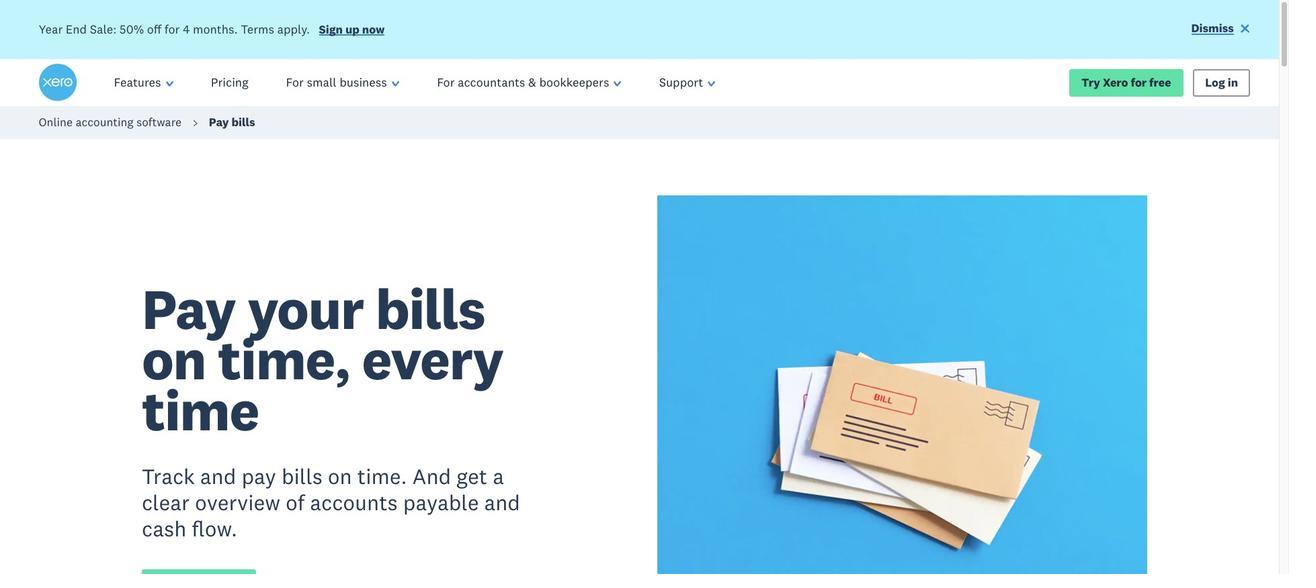 Task type: describe. For each thing, give the bounding box(es) containing it.
dismiss button
[[1192, 21, 1251, 39]]

sign up now
[[319, 22, 385, 37]]

track and pay bills on time. and get a clear overview of accounts payable and cash flow.
[[142, 463, 520, 542]]

up
[[346, 22, 360, 37]]

accounting
[[76, 115, 133, 130]]

for accountants & bookkeepers
[[437, 75, 609, 90]]

accounts
[[310, 489, 398, 516]]

4
[[183, 21, 190, 37]]

now
[[362, 22, 385, 37]]

bookkeepers
[[540, 75, 609, 90]]

sale:
[[90, 21, 117, 37]]

pricing
[[211, 75, 248, 90]]

free
[[1150, 75, 1172, 90]]

business
[[340, 75, 387, 90]]

bills inside 'pay your bills on time, every time'
[[376, 273, 485, 344]]

accountants
[[458, 75, 525, 90]]

try
[[1082, 75, 1101, 90]]

features button
[[95, 59, 192, 106]]

log in
[[1206, 75, 1239, 90]]

dismiss
[[1192, 21, 1234, 36]]

for accountants & bookkeepers button
[[418, 59, 641, 106]]

features
[[114, 75, 161, 90]]

time.
[[358, 463, 407, 490]]

clear
[[142, 489, 190, 516]]

&
[[528, 75, 536, 90]]

pay for pay bills
[[209, 115, 229, 130]]

try xero for free link
[[1070, 69, 1184, 97]]

year
[[39, 21, 63, 37]]

pay your bills on time, every time
[[142, 273, 504, 446]]

support
[[659, 75, 703, 90]]

for small business
[[286, 75, 387, 90]]

breadcrumbs element
[[0, 106, 1290, 139]]

pay
[[242, 463, 276, 490]]

a
[[493, 463, 504, 490]]

of
[[286, 489, 305, 516]]

off
[[147, 21, 161, 37]]

1 horizontal spatial and
[[484, 489, 520, 516]]

terms
[[241, 21, 274, 37]]

year end sale: 50% off for 4 months. terms apply.
[[39, 21, 310, 37]]

xero homepage image
[[39, 64, 76, 102]]

get
[[457, 463, 488, 490]]

for for for small business
[[286, 75, 304, 90]]

try xero for free
[[1082, 75, 1172, 90]]



Task type: locate. For each thing, give the bounding box(es) containing it.
your
[[248, 273, 364, 344]]

bills inside track and pay bills on time. and get a clear overview of accounts payable and cash flow.
[[282, 463, 323, 490]]

sign up now link
[[319, 22, 385, 40]]

track
[[142, 463, 195, 490]]

for for for accountants & bookkeepers
[[437, 75, 455, 90]]

2 vertical spatial bills
[[282, 463, 323, 490]]

online accounting software
[[39, 115, 182, 130]]

small
[[307, 75, 337, 90]]

log
[[1206, 75, 1226, 90]]

and right payable
[[484, 489, 520, 516]]

bills
[[232, 115, 255, 130], [376, 273, 485, 344], [282, 463, 323, 490]]

1 vertical spatial pay
[[142, 273, 236, 344]]

sign
[[319, 22, 343, 37]]

software
[[136, 115, 182, 130]]

1 horizontal spatial for
[[437, 75, 455, 90]]

and
[[413, 463, 451, 490]]

for inside for accountants & bookkeepers dropdown button
[[437, 75, 455, 90]]

for left 4
[[164, 21, 180, 37]]

0 horizontal spatial on
[[142, 324, 206, 395]]

1 horizontal spatial bills
[[282, 463, 323, 490]]

online accounting software link
[[39, 115, 182, 130]]

pay inside breadcrumbs element
[[209, 115, 229, 130]]

2 horizontal spatial bills
[[376, 273, 485, 344]]

pay inside 'pay your bills on time, every time'
[[142, 273, 236, 344]]

for small business button
[[267, 59, 418, 106]]

0 horizontal spatial for
[[164, 21, 180, 37]]

in
[[1228, 75, 1239, 90]]

payable
[[403, 489, 479, 516]]

on
[[142, 324, 206, 395], [328, 463, 352, 490]]

overview
[[195, 489, 280, 516]]

bills inside breadcrumbs element
[[232, 115, 255, 130]]

for left small
[[286, 75, 304, 90]]

50%
[[120, 21, 144, 37]]

apply.
[[277, 21, 310, 37]]

pay bills
[[209, 115, 255, 130]]

0 horizontal spatial and
[[200, 463, 236, 490]]

xero
[[1103, 75, 1129, 90]]

for
[[286, 75, 304, 90], [437, 75, 455, 90]]

1 horizontal spatial on
[[328, 463, 352, 490]]

0 vertical spatial pay
[[209, 115, 229, 130]]

and
[[200, 463, 236, 490], [484, 489, 520, 516]]

1 for from the left
[[286, 75, 304, 90]]

and left 'pay'
[[200, 463, 236, 490]]

1 vertical spatial bills
[[376, 273, 485, 344]]

end
[[66, 21, 87, 37]]

for left accountants
[[437, 75, 455, 90]]

flow.
[[192, 515, 237, 542]]

pricing link
[[192, 59, 267, 106]]

2 for from the left
[[437, 75, 455, 90]]

for inside for small business dropdown button
[[286, 75, 304, 90]]

log in link
[[1193, 69, 1251, 97]]

for left "free"
[[1131, 75, 1147, 90]]

every
[[362, 324, 504, 395]]

time
[[142, 375, 259, 446]]

time,
[[218, 324, 350, 395]]

pay for pay your bills on time, every time
[[142, 273, 236, 344]]

online
[[39, 115, 73, 130]]

0 vertical spatial for
[[164, 21, 180, 37]]

a small stack of unopened envelopes containing bills. image
[[658, 196, 1148, 575]]

0 vertical spatial bills
[[232, 115, 255, 130]]

on inside 'pay your bills on time, every time'
[[142, 324, 206, 395]]

pay bills link
[[209, 115, 255, 130]]

support button
[[641, 59, 734, 106]]

0 horizontal spatial for
[[286, 75, 304, 90]]

on inside track and pay bills on time. and get a clear overview of accounts payable and cash flow.
[[328, 463, 352, 490]]

pay
[[209, 115, 229, 130], [142, 273, 236, 344]]

cash
[[142, 515, 186, 542]]

1 horizontal spatial for
[[1131, 75, 1147, 90]]

1 vertical spatial for
[[1131, 75, 1147, 90]]

months.
[[193, 21, 238, 37]]

1 vertical spatial on
[[328, 463, 352, 490]]

0 horizontal spatial bills
[[232, 115, 255, 130]]

0 vertical spatial on
[[142, 324, 206, 395]]

for
[[164, 21, 180, 37], [1131, 75, 1147, 90]]



Task type: vqa. For each thing, say whether or not it's contained in the screenshot.
at
no



